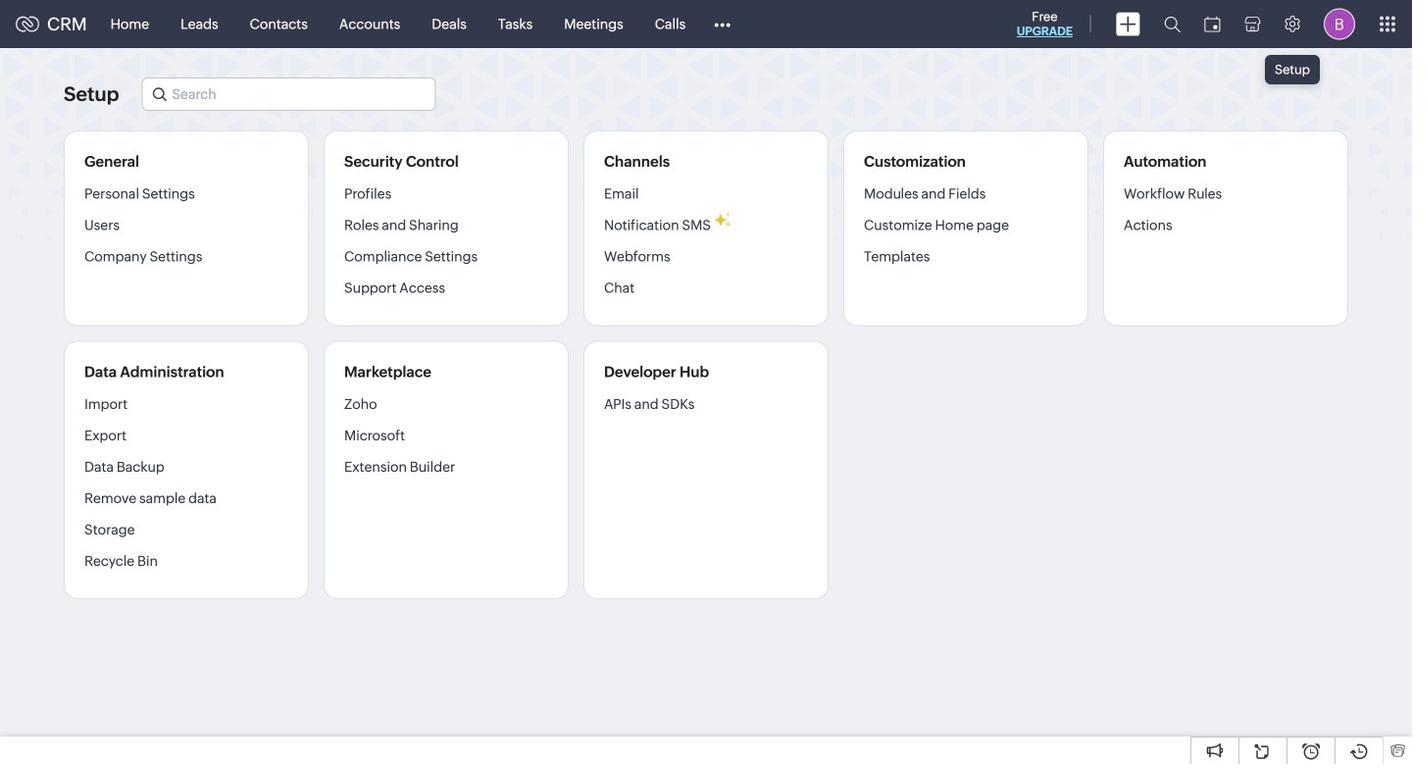 Task type: vqa. For each thing, say whether or not it's contained in the screenshot.
PROFILE Image
yes



Task type: describe. For each thing, give the bounding box(es) containing it.
Search text field
[[143, 78, 435, 110]]

logo image
[[16, 16, 39, 32]]

search element
[[1153, 0, 1193, 48]]



Task type: locate. For each thing, give the bounding box(es) containing it.
None field
[[142, 78, 436, 111]]

calendar image
[[1205, 16, 1222, 32]]

profile element
[[1313, 0, 1368, 48]]

search image
[[1165, 16, 1181, 32]]

Other Modules field
[[702, 8, 744, 40]]

profile image
[[1325, 8, 1356, 40]]

create menu image
[[1117, 12, 1141, 36]]

create menu element
[[1105, 0, 1153, 48]]



